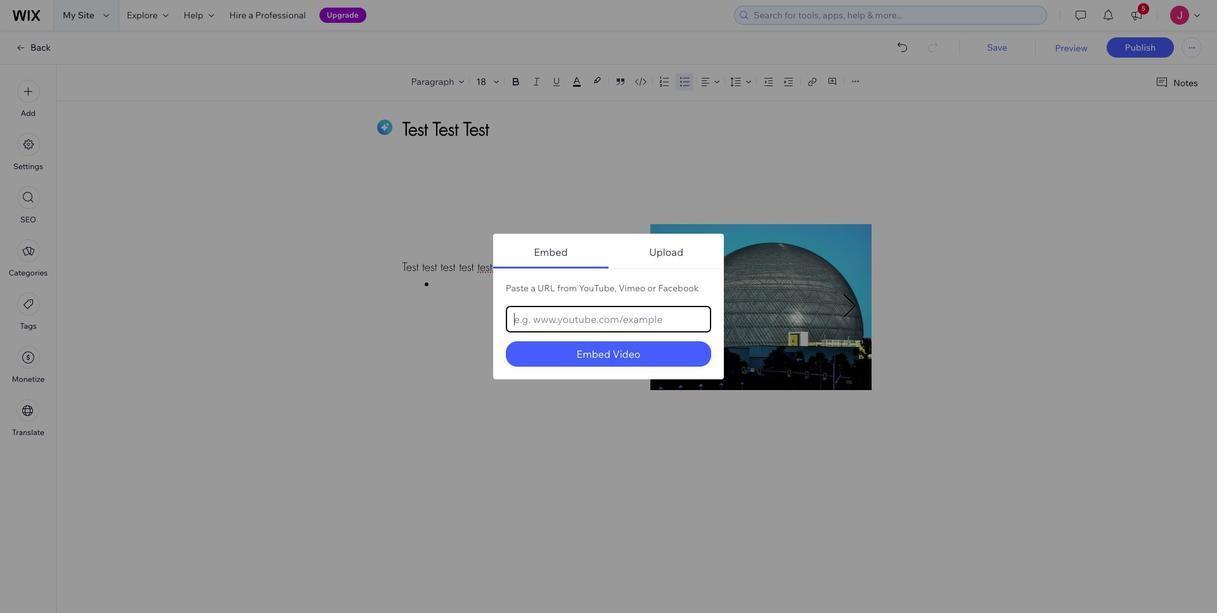 Task type: describe. For each thing, give the bounding box(es) containing it.
help
[[184, 10, 203, 21]]

my
[[63, 10, 76, 21]]

embed button
[[493, 237, 609, 269]]

help button
[[176, 0, 222, 30]]

menu containing add
[[0, 72, 56, 445]]

upload button
[[609, 237, 724, 269]]

embed video
[[577, 348, 641, 361]]

hire a professional
[[229, 10, 306, 21]]

save
[[987, 42, 1007, 53]]

preview button
[[1055, 42, 1088, 54]]

test test test test testx
[[402, 260, 497, 274]]

video
[[613, 348, 641, 361]]

1 test from the left
[[422, 260, 437, 274]]

e.g. www.youtube.com/example url field
[[506, 306, 711, 333]]

5 button
[[1123, 0, 1151, 30]]

or
[[647, 283, 656, 294]]

upgrade
[[327, 10, 359, 20]]

a for url
[[531, 283, 536, 294]]

paste
[[506, 283, 529, 294]]

tags button
[[17, 293, 40, 331]]

notes
[[1173, 77, 1198, 88]]

monetize button
[[12, 346, 45, 384]]

add button
[[17, 80, 40, 118]]

back button
[[15, 42, 51, 53]]

tab list containing embed
[[493, 237, 724, 367]]

publish button
[[1107, 37, 1174, 58]]

vimeo
[[619, 283, 645, 294]]

facebook
[[658, 283, 699, 294]]

settings button
[[13, 133, 43, 171]]

translate
[[12, 428, 44, 437]]

translate button
[[12, 399, 44, 437]]

seo button
[[17, 186, 40, 224]]

5
[[1142, 4, 1145, 13]]

preview
[[1055, 42, 1088, 54]]

upload
[[649, 246, 683, 258]]

embed for embed
[[534, 246, 568, 258]]

site
[[78, 10, 94, 21]]



Task type: vqa. For each thing, say whether or not it's contained in the screenshot.
Design within Sidebar element
no



Task type: locate. For each thing, give the bounding box(es) containing it.
paragraph
[[411, 76, 454, 87]]

Font Size field
[[475, 75, 489, 88]]

categories button
[[9, 240, 48, 278]]

save button
[[972, 42, 1023, 53]]

1 horizontal spatial embed
[[577, 348, 610, 361]]

embed up url
[[534, 246, 568, 258]]

settings
[[13, 162, 43, 171]]

Search for tools, apps, help & more... field
[[750, 6, 1043, 24]]

2 test from the left
[[441, 260, 455, 274]]

a
[[248, 10, 253, 21], [531, 283, 536, 294]]

paragraph button
[[409, 73, 467, 91]]

monetize
[[12, 375, 45, 384]]

a right the hire
[[248, 10, 253, 21]]

hire
[[229, 10, 246, 21]]

my site
[[63, 10, 94, 21]]

tags
[[20, 321, 37, 331]]

notes button
[[1151, 74, 1202, 91]]

url
[[538, 283, 555, 294]]

test
[[402, 260, 419, 274]]

2 horizontal spatial test
[[459, 260, 474, 274]]

paste a url from youtube, vimeo or facebook
[[506, 283, 699, 294]]

professional
[[255, 10, 306, 21]]

1 horizontal spatial test
[[441, 260, 455, 274]]

upgrade button
[[319, 8, 366, 23]]

explore
[[127, 10, 158, 21]]

from
[[557, 283, 577, 294]]

youtube,
[[579, 283, 617, 294]]

Add a Catchy Title text field
[[402, 117, 857, 141]]

embed video button
[[506, 342, 711, 367]]

test
[[422, 260, 437, 274], [441, 260, 455, 274], [459, 260, 474, 274]]

seo
[[20, 215, 36, 224]]

1 vertical spatial a
[[531, 283, 536, 294]]

embed left video
[[577, 348, 610, 361]]

embed
[[534, 246, 568, 258], [577, 348, 610, 361]]

1 horizontal spatial a
[[531, 283, 536, 294]]

tab list
[[493, 237, 724, 367]]

0 horizontal spatial test
[[422, 260, 437, 274]]

a left url
[[531, 283, 536, 294]]

menu
[[0, 72, 56, 445]]

hire a professional link
[[222, 0, 313, 30]]

add
[[21, 108, 36, 118]]

1 vertical spatial embed
[[577, 348, 610, 361]]

publish
[[1125, 42, 1156, 53]]

3 test from the left
[[459, 260, 474, 274]]

0 horizontal spatial a
[[248, 10, 253, 21]]

a for professional
[[248, 10, 253, 21]]

0 horizontal spatial embed
[[534, 246, 568, 258]]

categories
[[9, 268, 48, 278]]

embed for embed video
[[577, 348, 610, 361]]

back
[[30, 42, 51, 53]]

0 vertical spatial a
[[248, 10, 253, 21]]

testx
[[477, 260, 497, 274]]

0 vertical spatial embed
[[534, 246, 568, 258]]



